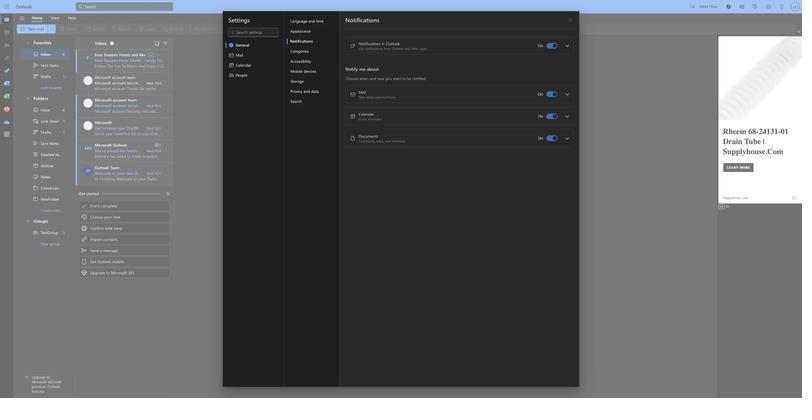 Task type: locate. For each thing, give the bounding box(es) containing it.
4 wed 10/4 from the top
[[147, 149, 161, 153]]

calendar up people
[[236, 62, 251, 68]]

1  from the top
[[33, 62, 38, 68]]

drafts up add favorite tree item
[[41, 74, 51, 79]]

groups tree item
[[20, 216, 70, 227]]

 inside the 'settings' tab list
[[229, 72, 234, 78]]

mt inside option
[[85, 100, 91, 106]]

and up 'appearance' button
[[309, 18, 315, 24]]

wed 10/4 for group
[[147, 149, 161, 153]]

seasons for hotel
[[104, 58, 118, 63]]

tab list
[[28, 13, 80, 22]]

and up miami
[[132, 52, 138, 57]]

0 vertical spatial 
[[33, 185, 38, 191]]

to do image
[[4, 68, 9, 74]]

0 vertical spatial new
[[359, 95, 366, 99]]

notifications left in
[[359, 41, 381, 46]]

microsoft account team up microsoft account security info verification
[[95, 75, 136, 80]]

wed 10/4 for was
[[147, 103, 161, 108]]

5 wed from the top
[[147, 171, 154, 176]]

new down  tree item
[[41, 241, 48, 246]]

 down favorites on the left
[[33, 51, 38, 57]]

to inside upgrade to microsoft 365 with premium outlook features
[[47, 375, 50, 379]]

1 horizontal spatial 365
[[128, 270, 135, 275]]

mail inside mail new email and mentions
[[359, 89, 366, 95]]

add favorite tree item
[[20, 82, 70, 93]]

0 vertical spatial sent
[[41, 63, 48, 68]]

2 1 from the top
[[63, 118, 65, 124]]

0 vertical spatial drafts
[[41, 74, 51, 79]]

1 sent from the top
[[41, 63, 48, 68]]

inbox inside "favorites" tree
[[41, 51, 51, 57]]

1 vertical spatial  tree item
[[20, 104, 70, 115]]

0 horizontal spatial time
[[105, 225, 113, 231]]

mark
[[234, 26, 242, 31]]

microsoft account team up the "microsoft account security info was added"
[[95, 97, 137, 103]]

mentions right email
[[382, 95, 396, 99]]

0 vertical spatial microsoft account team image
[[84, 76, 93, 85]]

0 vertical spatial  tree item
[[20, 60, 70, 71]]

hotel down the four seasons hotels and resorts
[[119, 58, 129, 63]]

testgroup up new group
[[41, 230, 58, 235]]

 button inside folders tree item
[[23, 93, 32, 103]]

 button
[[164, 189, 173, 198]]

microsoft image
[[84, 121, 93, 130]]

message list no conversations selected list box
[[76, 50, 211, 398]]

3 wed 10/4 from the top
[[147, 126, 161, 130]]

get left started
[[79, 191, 85, 196]]

home
[[32, 15, 43, 20]]

 inside folders tree item
[[26, 96, 30, 100]]

message list section
[[76, 36, 211, 398]]

1 vertical spatial choose
[[90, 214, 103, 220]]

drafts down  junk email
[[41, 129, 51, 135]]

Select a conversation checkbox
[[84, 76, 95, 85]]

0 vertical spatial  drafts
[[33, 74, 51, 79]]

1 horizontal spatial testgroup
[[126, 148, 144, 153]]

calendar image
[[4, 30, 9, 35]]

excel image
[[4, 94, 9, 100]]

0 horizontal spatial 365
[[48, 379, 54, 384]]


[[33, 185, 38, 191], [33, 196, 38, 202]]

time up 'appearance' button
[[316, 18, 324, 24]]

wed for was
[[147, 103, 154, 108]]

upgrade inside upgrade to microsoft 365 with premium outlook features
[[32, 375, 46, 379]]

privacy
[[291, 89, 303, 94]]

 button inside groups "tree item"
[[23, 216, 32, 226]]

microsoft account team image for microsoft account security info was added
[[84, 99, 93, 108]]

0 vertical spatial 4
[[62, 51, 65, 57]]


[[569, 18, 573, 22]]

1 1 from the top
[[63, 74, 65, 79]]

drafts inside "favorites" tree
[[41, 74, 51, 79]]

 down 
[[33, 129, 38, 135]]

wed
[[147, 81, 153, 85], [147, 103, 154, 108], [147, 126, 154, 130], [147, 149, 154, 153], [147, 171, 154, 176]]

 conversation history
[[33, 185, 77, 191]]

outlook right premium
[[47, 384, 60, 389]]

1 horizontal spatial hotel
[[172, 58, 182, 63]]


[[690, 4, 695, 9]]

outlook up "the"
[[113, 142, 127, 148]]

 tree item
[[20, 160, 70, 171]]

outlook link
[[16, 0, 32, 13]]

1 inside "favorites" tree
[[63, 74, 65, 79]]

complete
[[101, 203, 117, 208]]

4 inside "favorites" tree
[[62, 51, 65, 57]]

 up 
[[33, 107, 38, 113]]

2  from the top
[[33, 129, 38, 135]]

hotel right friendly at the top of the page
[[172, 58, 182, 63]]


[[33, 163, 38, 168]]

1 vertical spatial microsoft account team
[[95, 97, 137, 103]]

info left was
[[143, 103, 150, 108]]

2  tree item from the top
[[20, 127, 70, 138]]

notifications element
[[346, 33, 574, 151]]

upgrade up premium
[[32, 375, 46, 379]]

1 microsoft account team from the top
[[95, 75, 136, 80]]

 up add favorite tree item
[[33, 74, 38, 79]]

1 horizontal spatial ad
[[720, 205, 724, 208]]

3 wed from the top
[[147, 126, 154, 130]]

 up the 
[[33, 140, 38, 146]]

 inside tree
[[33, 129, 38, 135]]

0 of 6 complete
[[90, 203, 117, 208]]

0 horizontal spatial 
[[33, 230, 38, 235]]

team for verification
[[127, 75, 136, 80]]

notifications up 
[[346, 16, 380, 24]]

0 vertical spatial calendar
[[236, 62, 251, 68]]

1 vertical spatial  drafts
[[33, 129, 51, 135]]

 left email
[[350, 91, 356, 97]]

outlook right in
[[386, 41, 400, 46]]

365
[[128, 270, 135, 275], [48, 379, 54, 384]]

0 vertical spatial mail
[[236, 52, 243, 58]]

1  sent items from the top
[[33, 62, 59, 68]]

 archive
[[33, 163, 53, 168]]

choose inside notifications "element"
[[346, 76, 359, 81]]

choose for choose when and how you want to be notified.
[[346, 76, 359, 81]]

upgrade for upgrade to microsoft 365 with premium outlook features
[[32, 375, 46, 379]]

inbox
[[95, 40, 107, 46], [41, 51, 51, 57], [41, 107, 50, 112]]

and left 'other'
[[405, 46, 410, 51]]

mail inside the 'settings' tab list
[[236, 52, 243, 58]]

and left "data"
[[304, 89, 310, 94]]

testgroup right "the"
[[126, 148, 144, 153]]

settings tab list
[[223, 11, 284, 387]]

get for get outlook mobile
[[90, 259, 96, 264]]

mail left email
[[359, 89, 366, 95]]

10/4 for outlook.com
[[155, 171, 161, 176]]

1  inbox from the top
[[33, 51, 51, 57]]

1 horizontal spatial new
[[359, 95, 366, 99]]

apps
[[420, 46, 427, 51]]

1 vertical spatial microsoft account team image
[[84, 99, 93, 108]]

4 up "" tree item
[[62, 107, 65, 112]]

1 horizontal spatial 
[[229, 72, 234, 78]]

0 horizontal spatial new
[[41, 241, 48, 246]]

1 vertical spatial security
[[128, 103, 142, 108]]

0 vertical spatial inbox
[[95, 40, 107, 46]]

more apps image
[[4, 132, 9, 137]]

1 horizontal spatial calendar
[[359, 111, 374, 117]]

1  from the top
[[33, 185, 38, 191]]

folder
[[61, 208, 71, 213]]

1
[[63, 74, 65, 79], [63, 118, 65, 124], [63, 129, 65, 135], [63, 230, 65, 235]]

1 vertical spatial 365
[[48, 379, 54, 384]]

sent inside "favorites" tree
[[41, 63, 48, 68]]

 button inside the favorites tree item
[[23, 37, 32, 48]]

drafts inside tree
[[41, 129, 51, 135]]

new inside message list no conversations selected list box
[[126, 171, 133, 176]]

 tree item up deleted
[[20, 138, 70, 149]]

mobile up upgrade to microsoft 365
[[112, 259, 124, 264]]

 tree item
[[20, 48, 70, 60], [20, 104, 70, 115]]

 inbox down favorites on the left
[[33, 51, 51, 57]]

1  drafts from the top
[[33, 74, 51, 79]]

0 horizontal spatial mail
[[236, 52, 243, 58]]

0 vertical spatial team
[[127, 75, 136, 80]]

 tree item up newfolder
[[20, 182, 77, 193]]

0 horizontal spatial ad
[[149, 53, 152, 57]]

1 4 from the top
[[62, 51, 65, 57]]

1 horizontal spatial 
[[350, 91, 356, 97]]

group down the how
[[145, 148, 156, 153]]

upgrade inside message list no conversations selected list box
[[90, 270, 105, 275]]

dialog
[[0, 0, 803, 398]]

 tree item up create at the bottom left
[[20, 193, 70, 205]]


[[155, 41, 160, 46]]

application
[[0, 0, 803, 398]]

 drafts inside "favorites" tree
[[33, 74, 51, 79]]

 tree item
[[20, 171, 70, 182]]

 drafts down junk
[[33, 129, 51, 135]]

language
[[291, 18, 308, 24]]

inbox up  junk email
[[41, 107, 50, 112]]

 tree item down junk
[[20, 127, 70, 138]]

 tree item down favorites on the left
[[20, 48, 70, 60]]


[[227, 26, 232, 32]]

1 vertical spatial mt
[[85, 100, 91, 106]]

 down groups
[[33, 230, 38, 235]]

mobile right pc
[[199, 125, 211, 131]]

microsoft account team for microsoft account security info was added
[[95, 97, 137, 103]]

choose up confirm
[[90, 214, 103, 220]]

 down favorites on the left
[[33, 62, 38, 68]]

 tree item
[[20, 71, 70, 82], [20, 127, 70, 138]]

0 vertical spatial time
[[316, 18, 324, 24]]

0 horizontal spatial calendar
[[236, 62, 251, 68]]

items up " deleted items"
[[49, 141, 59, 146]]

ad up family
[[149, 53, 152, 57]]

0 vertical spatial  tree item
[[20, 71, 70, 82]]

 tree item down the favorites tree item
[[20, 60, 70, 71]]

notifications down the appearance
[[290, 38, 313, 44]]

document
[[0, 0, 803, 398]]

mt for microsoft account security info verification
[[85, 78, 91, 83]]

2 wed from the top
[[147, 103, 154, 108]]

new
[[359, 95, 366, 99], [41, 241, 48, 246]]

move & delete group
[[17, 23, 189, 35]]

2 mt from the top
[[85, 100, 91, 106]]

and inside privacy and data button
[[304, 89, 310, 94]]

Select a conversation checkbox
[[84, 166, 95, 175]]

0 vertical spatial mobile
[[199, 125, 211, 131]]

0 horizontal spatial hotel
[[119, 58, 129, 63]]

new left folder
[[53, 208, 60, 213]]

welcome
[[95, 171, 111, 176]]

1 vertical spatial 
[[33, 140, 38, 146]]

mobile
[[199, 125, 211, 131], [112, 259, 124, 264]]

email
[[367, 95, 375, 99]]

wed for onedrive
[[147, 126, 154, 130]]

1 vertical spatial new
[[53, 208, 60, 213]]

 drafts inside tree
[[33, 129, 51, 135]]

0 horizontal spatial testgroup
[[41, 230, 58, 235]]

2  from the top
[[33, 196, 38, 202]]

1 four from the top
[[95, 52, 103, 57]]

inbox down the favorites tree item
[[41, 51, 51, 57]]

 for  newfolder
[[33, 196, 38, 202]]

items inside "favorites" tree
[[49, 63, 59, 68]]

1 wed from the top
[[147, 81, 153, 85]]

to down team
[[112, 171, 116, 176]]

to for upgrade to microsoft 365 with premium outlook features
[[47, 375, 50, 379]]

1 vertical spatial inbox
[[41, 51, 51, 57]]

1 down "" tree item
[[63, 129, 65, 135]]

1 vertical spatial  tree item
[[20, 127, 70, 138]]

2 sent from the top
[[41, 141, 48, 146]]

notifications
[[346, 16, 380, 24], [290, 38, 313, 44], [359, 41, 381, 46]]

0 vertical spatial  inbox
[[33, 51, 51, 57]]

0 horizontal spatial choose
[[90, 214, 103, 220]]

1 vertical spatial 
[[350, 91, 356, 97]]

items
[[49, 63, 59, 68], [49, 141, 59, 146], [55, 152, 65, 157]]

tree
[[20, 104, 77, 216]]

items up the favorite
[[49, 63, 59, 68]]

group down  testgroup
[[50, 241, 60, 246]]

group inside tree item
[[50, 241, 60, 246]]

1 vertical spatial team
[[128, 97, 137, 103]]

1 horizontal spatial mail
[[359, 89, 366, 95]]

pc
[[185, 125, 190, 131]]

1 inside  tree item
[[63, 230, 65, 235]]

2 drafts from the top
[[41, 129, 51, 135]]

four for four seasons hotels and resorts
[[95, 52, 103, 57]]

1 seasons from the top
[[104, 52, 118, 57]]

appearance button
[[287, 26, 340, 36]]

0 vertical spatial 
[[229, 52, 234, 58]]

0 vertical spatial info
[[141, 80, 148, 86]]

seasons down the four seasons hotels and resorts
[[104, 58, 118, 63]]

notifications heading
[[346, 16, 380, 24]]

mt down four seasons hotels and resorts icon
[[85, 78, 91, 83]]

2 vertical spatial inbox
[[41, 107, 50, 112]]

 inbox inside "favorites" tree
[[33, 51, 51, 57]]

2  drafts from the top
[[33, 129, 51, 135]]

tab list containing home
[[28, 13, 80, 22]]

security left was
[[128, 103, 142, 108]]

m
[[86, 123, 90, 128]]

team
[[127, 75, 136, 80], [128, 97, 137, 103]]

2 4 from the top
[[62, 107, 65, 112]]

1  from the top
[[33, 74, 38, 79]]

new left email
[[359, 95, 366, 99]]

from
[[384, 46, 391, 51]]

2 wed 10/4 from the top
[[147, 103, 161, 108]]

1 vertical spatial 
[[33, 129, 38, 135]]

 tree item
[[20, 115, 70, 127]]

left-rail-appbar navigation
[[1, 13, 12, 129]]

new
[[126, 171, 133, 176], [53, 208, 60, 213]]

0 vertical spatial 365
[[128, 270, 135, 275]]

2  from the top
[[33, 107, 38, 113]]

0 vertical spatial choose
[[346, 76, 359, 81]]

document containing settings
[[0, 0, 803, 398]]

1 vertical spatial 
[[33, 196, 38, 202]]

testgroup inside message list no conversations selected list box
[[126, 148, 144, 153]]

sent up 'add' at left top
[[41, 63, 48, 68]]

365 for upgrade to microsoft 365
[[128, 270, 135, 275]]

upgrade for upgrade to microsoft 365
[[90, 270, 105, 275]]

1 wed 10/4 from the top
[[147, 81, 161, 85]]

0 vertical spatial security
[[127, 80, 140, 86]]

get right microsoft image
[[95, 125, 101, 131]]

 for  conversation history
[[33, 185, 38, 191]]

testgroup inside  testgroup
[[41, 230, 58, 235]]

365 inside upgrade to microsoft 365 with premium outlook features
[[48, 379, 54, 384]]

up
[[171, 125, 175, 131]]


[[33, 174, 38, 179]]

team up microsoft account security info verification
[[127, 75, 136, 80]]

group inside message list no conversations selected list box
[[145, 148, 156, 153]]

tags group
[[224, 23, 395, 35]]

and right edits,
[[385, 139, 391, 143]]

4 down the favorites tree item
[[62, 51, 65, 57]]

folders tree item
[[20, 93, 70, 104]]

and right email
[[375, 95, 381, 99]]

to right the how
[[156, 125, 160, 131]]

0 vertical spatial mentions
[[382, 95, 396, 99]]

mentions inside documents comments, edits, and mentions
[[392, 139, 406, 143]]

outlook up  button at the left of page
[[16, 4, 32, 9]]

0 vertical spatial group
[[145, 148, 156, 153]]

1 vertical spatial mobile
[[112, 259, 124, 264]]

time left zone
[[105, 225, 113, 231]]

deleted
[[41, 152, 54, 157]]

2 microsoft account team from the top
[[95, 97, 137, 103]]

0 vertical spatial 
[[229, 72, 234, 78]]

0 horizontal spatial new
[[53, 208, 60, 213]]

choose when and how you want to be notified.
[[346, 76, 427, 81]]

 up 
[[229, 52, 234, 58]]

new left outlook.com
[[126, 171, 133, 176]]

1 vertical spatial info
[[143, 103, 150, 108]]

1 vertical spatial new
[[41, 241, 48, 246]]

 tree item for 
[[20, 71, 70, 82]]

notifications inside button
[[290, 38, 313, 44]]

1 vertical spatial  inbox
[[33, 107, 50, 113]]

the
[[119, 148, 125, 153]]

2  tree item from the top
[[20, 138, 70, 149]]

mentions right edits,
[[392, 139, 406, 143]]

appearance
[[291, 28, 311, 34]]

1 horizontal spatial group
[[145, 148, 156, 153]]

 notes
[[33, 174, 51, 179]]

you've joined the testgroup group
[[95, 148, 156, 153]]

1 vertical spatial testgroup
[[41, 230, 58, 235]]

2 vertical spatial items
[[55, 152, 65, 157]]

ad inside message list no conversations selected list box
[[149, 53, 152, 57]]

 tree item
[[20, 149, 70, 160]]

 inbox up junk
[[33, 107, 50, 113]]

notifications
[[365, 46, 383, 51]]

microsoft account team image
[[84, 76, 93, 85], [84, 99, 93, 108]]

seasons down 
[[104, 52, 118, 57]]


[[19, 15, 25, 21]]

365 for upgrade to microsoft 365 with premium outlook features
[[48, 379, 54, 384]]

 inbox inside tree
[[33, 107, 50, 113]]

6
[[98, 203, 100, 208]]

4 wed from the top
[[147, 149, 154, 153]]

notifications tab panel
[[340, 11, 580, 387]]

 inbox
[[33, 51, 51, 57], [33, 107, 50, 113]]

 for 
[[33, 129, 38, 135]]

sent
[[41, 63, 48, 68], [41, 141, 48, 146]]

 sent items inside "favorites" tree
[[33, 62, 59, 68]]

 tree item
[[20, 182, 77, 193], [20, 193, 70, 205]]

language and time button
[[287, 16, 340, 26]]

new inside tree item
[[41, 241, 48, 246]]

0 vertical spatial 
[[33, 62, 38, 68]]

1 vertical spatial 4
[[62, 107, 65, 112]]

ad left set your advertising preferences image
[[720, 205, 724, 208]]

0 vertical spatial  sent items
[[33, 62, 59, 68]]

0 vertical spatial 
[[33, 51, 38, 57]]

outlook inside 'banner'
[[16, 4, 32, 9]]

1 horizontal spatial upgrade
[[90, 270, 105, 275]]

5 wed 10/4 from the top
[[147, 171, 161, 176]]

new group tree item
[[20, 238, 70, 249]]

Select a conversation checkbox
[[84, 121, 95, 130]]

1 horizontal spatial new
[[126, 171, 133, 176]]

1 horizontal spatial choose
[[346, 76, 359, 81]]

0 vertical spatial  tree item
[[20, 48, 70, 60]]

get right 
[[359, 46, 364, 51]]

1 vertical spatial calendar
[[359, 111, 374, 117]]

microsoft account team image up mt option
[[84, 76, 93, 85]]

1 vertical spatial mail
[[359, 89, 366, 95]]

1 inside "" tree item
[[63, 118, 65, 124]]

 drafts up 'add' at left top
[[33, 74, 51, 79]]

1 vertical spatial four
[[95, 58, 103, 63]]


[[26, 40, 30, 45], [565, 43, 571, 48], [565, 91, 571, 97], [26, 96, 30, 100], [565, 113, 571, 119], [565, 135, 571, 141], [26, 219, 30, 223]]

1 mt from the top
[[85, 78, 91, 83]]

favorite
[[49, 85, 62, 90]]

to
[[403, 76, 406, 81], [102, 125, 106, 131], [156, 125, 160, 131], [112, 171, 116, 176], [106, 270, 110, 275], [47, 375, 50, 379]]

0 vertical spatial four
[[95, 52, 103, 57]]

 down 
[[33, 185, 38, 191]]

documents
[[359, 133, 379, 139]]

your left look
[[104, 214, 112, 220]]

outlook
[[16, 4, 32, 9], [386, 41, 400, 46], [392, 46, 404, 51], [113, 142, 127, 148], [95, 165, 109, 170], [97, 259, 111, 264], [47, 384, 60, 389]]

2  from the top
[[33, 140, 38, 146]]

drafts for 
[[41, 129, 51, 135]]

4 for second the  tree item from the top
[[62, 107, 65, 112]]

 button
[[23, 37, 32, 48], [563, 41, 572, 50], [563, 90, 572, 99], [23, 93, 32, 103], [563, 112, 572, 121], [563, 134, 572, 143], [23, 216, 32, 226]]

 left newfolder
[[33, 196, 38, 202]]

 button
[[16, 14, 28, 23]]

 for 
[[229, 72, 234, 78]]

choose for choose your look
[[90, 214, 103, 220]]

0 horizontal spatial 
[[229, 52, 234, 58]]

0 horizontal spatial upgrade
[[32, 375, 46, 379]]

1  tree item from the top
[[20, 71, 70, 82]]

 tree item
[[20, 227, 70, 238]]

create
[[41, 208, 52, 213]]

welcome to your new outlook.com account
[[95, 171, 173, 176]]

premium
[[32, 384, 46, 389]]

microsoft account security info verification
[[95, 80, 168, 86]]

1 vertical spatial 
[[33, 107, 38, 113]]

 inside "favorites" tree
[[33, 51, 38, 57]]

info left verification
[[141, 80, 148, 86]]

 tree item up junk
[[20, 104, 70, 115]]

drafts for 
[[41, 74, 51, 79]]

mo
[[85, 145, 91, 151]]

notified.
[[413, 76, 427, 81]]

mail up  calendar
[[236, 52, 243, 58]]

get started
[[79, 191, 99, 196]]

mt inside checkbox
[[85, 78, 91, 83]]

team up the "microsoft account security info was added"
[[128, 97, 137, 103]]

calendar inside the calendar event reminders
[[359, 111, 374, 117]]

1 microsoft account team image from the top
[[84, 76, 93, 85]]

1 right  testgroup
[[63, 230, 65, 235]]

microsoft account team image up m
[[84, 99, 93, 108]]

1 vertical spatial items
[[49, 141, 59, 146]]

 down 
[[229, 72, 234, 78]]

four for four seasons hotel miami - family friendly hotel
[[95, 58, 103, 63]]

inbox left 
[[95, 40, 107, 46]]

10/4 for group
[[155, 149, 161, 153]]

choose inside message list no conversations selected list box
[[90, 214, 103, 220]]

0 horizontal spatial group
[[50, 241, 60, 246]]

outlook banner
[[0, 0, 803, 13]]

new inside tree item
[[53, 208, 60, 213]]

0 vertical spatial seasons
[[104, 52, 118, 57]]


[[229, 42, 234, 48]]

onedrive image
[[4, 120, 9, 125]]

mentions inside mail new email and mentions
[[382, 95, 396, 99]]

testgroup
[[126, 148, 144, 153], [41, 230, 58, 235]]

 tree item for 
[[20, 127, 70, 138]]

1 vertical spatial group
[[50, 241, 60, 246]]

365 inside message list no conversations selected list box
[[128, 270, 135, 275]]

get to know your onedrive – how to back up your pc and mobile
[[95, 125, 211, 131]]

1 vertical spatial  sent items
[[33, 140, 59, 146]]

1 vertical spatial sent
[[41, 141, 48, 146]]

2 seasons from the top
[[104, 58, 118, 63]]

1 vertical spatial seasons
[[104, 58, 118, 63]]

1 drafts from the top
[[41, 74, 51, 79]]

upgrade right 
[[90, 270, 105, 275]]

four right four seasons hotels and resorts icon
[[95, 58, 103, 63]]

1 vertical spatial upgrade
[[32, 375, 46, 379]]

 sent items
[[33, 62, 59, 68], [33, 140, 59, 146]]

2 four from the top
[[95, 58, 103, 63]]

started
[[86, 191, 99, 196]]

drafts
[[41, 74, 51, 79], [41, 129, 51, 135]]

0 vertical spatial new
[[126, 171, 133, 176]]

1 horizontal spatial mobile
[[199, 125, 211, 131]]

1 vertical spatial 
[[33, 230, 38, 235]]

 inside "favorites" tree
[[33, 74, 38, 79]]

seasons for hotels
[[104, 52, 118, 57]]

archive
[[41, 163, 53, 168]]

0 vertical spatial upgrade
[[90, 270, 105, 275]]

Select a conversation checkbox
[[84, 99, 95, 108]]

your
[[118, 125, 126, 131], [176, 125, 184, 131], [117, 171, 125, 176], [104, 214, 112, 220]]

history
[[64, 185, 77, 191]]

0 vertical spatial microsoft account team
[[95, 75, 136, 80]]

four right f
[[95, 52, 103, 57]]

 for second the  tree item from the top
[[33, 107, 38, 113]]

send a message
[[90, 248, 118, 253]]

 sent items up  tree item
[[33, 140, 59, 146]]

10/4 for was
[[155, 103, 161, 108]]

0 vertical spatial ad
[[149, 53, 152, 57]]

want
[[393, 76, 402, 81]]

1  tree item from the top
[[20, 48, 70, 60]]

four seasons hotels and resorts image
[[83, 53, 92, 62]]

2  inbox from the top
[[33, 107, 50, 113]]

4 for 2nd the  tree item from the bottom of the page
[[62, 51, 65, 57]]

2 microsoft account team image from the top
[[84, 99, 93, 108]]

get right ''
[[90, 259, 96, 264]]

10/4 for verification
[[154, 81, 161, 85]]

4 1 from the top
[[63, 230, 65, 235]]

 tree item
[[20, 60, 70, 71], [20, 138, 70, 149]]

1  from the top
[[33, 51, 38, 57]]

 inside tree item
[[33, 230, 38, 235]]

1 vertical spatial time
[[105, 225, 113, 231]]



Task type: vqa. For each thing, say whether or not it's contained in the screenshot.

yes



Task type: describe. For each thing, give the bounding box(es) containing it.
info for was
[[143, 103, 150, 108]]

application containing settings
[[0, 0, 803, 398]]

and inside notifications in outlook get notifications from outlook and other apps
[[405, 46, 410, 51]]

event
[[359, 117, 367, 121]]

favorites tree
[[20, 35, 70, 93]]

items inside " deleted items"
[[55, 152, 65, 157]]

and inside documents comments, edits, and mentions
[[385, 139, 391, 143]]

 for 
[[33, 74, 38, 79]]

notes
[[41, 174, 51, 179]]

upgrade to microsoft 365
[[90, 270, 135, 275]]

search
[[291, 99, 302, 104]]

 button
[[161, 39, 170, 47]]

add favorite
[[41, 85, 62, 90]]

search button
[[287, 96, 340, 106]]

microsoft account security info was added
[[95, 103, 170, 108]]

junk
[[41, 118, 48, 124]]

all
[[243, 26, 247, 31]]

notify
[[346, 66, 358, 72]]

1 hotel from the left
[[119, 58, 129, 63]]

comments,
[[359, 139, 376, 143]]

accessibility
[[291, 59, 311, 64]]

calendar inside  calendar
[[236, 62, 251, 68]]

0 horizontal spatial mobile
[[112, 259, 124, 264]]

 inbox for second the  tree item from the top
[[33, 107, 50, 113]]

2  sent items from the top
[[33, 140, 59, 146]]

inbox for second the  tree item from the top
[[41, 107, 50, 112]]

 mark all as read
[[227, 26, 261, 32]]

folders
[[33, 95, 48, 101]]

notifications button
[[287, 36, 340, 46]]

to inside notifications "element"
[[403, 76, 406, 81]]

view button
[[47, 13, 63, 22]]

 button
[[566, 15, 575, 24]]

your right "know" at the top of the page
[[118, 125, 126, 131]]

four seasons hotels and resorts
[[95, 52, 152, 57]]

outlook up welcome
[[95, 165, 109, 170]]

security for was
[[128, 103, 142, 108]]


[[350, 135, 356, 141]]

privacy and data
[[291, 89, 319, 94]]

import
[[90, 237, 102, 242]]

wed for verification
[[147, 81, 153, 85]]

microsoft account team for microsoft account security info verification
[[95, 75, 136, 80]]

 newfolder
[[33, 196, 59, 202]]

accessibility button
[[287, 56, 340, 66]]

ot
[[86, 168, 91, 173]]

tree containing 
[[20, 104, 77, 216]]

outlook.com
[[135, 171, 158, 176]]

files image
[[4, 55, 9, 61]]

mobile
[[291, 69, 303, 74]]

 inside groups "tree item"
[[26, 219, 30, 223]]

import contacts
[[90, 237, 118, 242]]

miami
[[130, 58, 141, 63]]

mail image
[[4, 17, 9, 23]]

added
[[158, 103, 170, 108]]

-
[[142, 58, 144, 63]]


[[33, 152, 38, 157]]

 button
[[153, 39, 161, 47]]

 testgroup
[[33, 230, 58, 235]]

home button
[[28, 13, 47, 22]]

mail for mail
[[236, 52, 243, 58]]

hotels
[[119, 52, 130, 57]]

help
[[68, 15, 76, 20]]

contacts
[[103, 237, 118, 242]]

settings
[[229, 16, 250, 24]]

 deleted items
[[33, 152, 65, 157]]

 calendar
[[229, 62, 251, 68]]

1  tree item from the top
[[20, 182, 77, 193]]

microsoft outlook image
[[84, 144, 93, 153]]

premium features image
[[25, 376, 29, 379]]

 inside "favorites" tree
[[33, 62, 38, 68]]

settings heading
[[229, 16, 250, 24]]

wed 10/4 for verification
[[147, 81, 161, 85]]


[[231, 30, 235, 34]]

microsoft inside upgrade to microsoft 365 with premium outlook features
[[32, 379, 47, 384]]

create new folder tree item
[[20, 205, 71, 216]]

a
[[100, 248, 102, 253]]

read
[[253, 26, 261, 31]]

 inside tree
[[33, 140, 38, 146]]

verification
[[149, 80, 168, 86]]

be
[[407, 76, 412, 81]]

onedrive
[[127, 125, 143, 131]]


[[350, 43, 356, 48]]

 inside the 'settings' tab list
[[229, 52, 234, 58]]

to for get to know your onedrive – how to back up your pc and mobile
[[102, 125, 106, 131]]

 inbox for 2nd the  tree item from the bottom of the page
[[33, 51, 51, 57]]

outlook team image
[[84, 166, 93, 175]]

features
[[32, 389, 45, 394]]

word image
[[4, 81, 9, 87]]

outlook team
[[95, 165, 120, 170]]

notify me about
[[346, 66, 379, 72]]

and left how
[[370, 76, 376, 81]]

 inside the favorites tree item
[[26, 40, 30, 45]]

your right the up
[[176, 125, 184, 131]]

and right pc
[[191, 125, 198, 131]]

microsoft account team image for microsoft account security info verification
[[84, 76, 93, 85]]

team for was
[[128, 97, 137, 103]]

 inside notifications "element"
[[350, 91, 356, 97]]

dialog containing settings
[[0, 0, 803, 398]]

wed for outlook.com
[[147, 171, 154, 176]]

mentions for 
[[392, 139, 406, 143]]

notifications in outlook get notifications from outlook and other apps
[[359, 41, 427, 51]]

inbox heading
[[88, 37, 116, 49]]

create new folder
[[41, 208, 71, 213]]

conversation
[[41, 185, 63, 191]]

people
[[236, 72, 248, 78]]

wed 10/4 for onedrive
[[147, 126, 161, 130]]

Search settings search field
[[235, 30, 273, 35]]

time inside button
[[316, 18, 324, 24]]

 junk email
[[33, 118, 59, 124]]

notifications inside notifications in outlook get notifications from outlook and other apps
[[359, 41, 381, 46]]

f
[[87, 55, 89, 60]]

of
[[93, 203, 97, 208]]

now
[[710, 4, 718, 9]]

to for upgrade to microsoft 365
[[106, 270, 110, 275]]

four seasons hotel miami - family friendly hotel
[[95, 58, 182, 63]]

wed for group
[[147, 149, 154, 153]]


[[81, 203, 87, 209]]

favorites
[[33, 40, 51, 45]]

upgrade to microsoft 365 with premium outlook features
[[32, 375, 62, 394]]

get inside notifications in outlook get notifications from outlook and other apps
[[359, 46, 364, 51]]

other
[[411, 46, 419, 51]]

inbox inside inbox 
[[95, 40, 107, 46]]

info for verification
[[141, 80, 148, 86]]

how
[[377, 76, 385, 81]]


[[81, 237, 87, 242]]

people image
[[4, 43, 9, 48]]

and inside mail new email and mentions
[[375, 95, 381, 99]]

 for 2nd the  tree item from the bottom of the page
[[33, 51, 38, 57]]

mt for microsoft account security info was added
[[85, 100, 91, 106]]

to for welcome to your new outlook.com account
[[112, 171, 116, 176]]

3 1 from the top
[[63, 129, 65, 135]]

 button
[[108, 39, 116, 48]]

general
[[236, 42, 249, 48]]

Select a conversation checkbox
[[84, 144, 95, 153]]

 drafts for 
[[33, 74, 51, 79]]

look
[[113, 214, 121, 220]]

resorts
[[139, 52, 152, 57]]

mentions for 
[[382, 95, 396, 99]]

privacy and data button
[[287, 86, 340, 96]]


[[81, 270, 87, 276]]

mobile devices
[[291, 69, 316, 74]]

language and time
[[291, 18, 324, 24]]

in
[[382, 41, 385, 46]]

back
[[161, 125, 170, 131]]

get for get to know your onedrive – how to back up your pc and mobile
[[95, 125, 101, 131]]

mail for mail new email and mentions
[[359, 89, 366, 95]]

outlook down send a message
[[97, 259, 111, 264]]

set your advertising preferences image
[[726, 204, 731, 209]]

10/4 for onedrive
[[155, 126, 161, 130]]


[[155, 142, 161, 148]]

outlook inside upgrade to microsoft 365 with premium outlook features
[[47, 384, 60, 389]]

 for  testgroup
[[33, 230, 38, 235]]

security for verification
[[127, 80, 140, 86]]

meet now
[[700, 4, 718, 9]]

your down team
[[117, 171, 125, 176]]

and inside language and time button
[[309, 18, 315, 24]]

outlook right from at the left of page
[[392, 46, 404, 51]]

was
[[151, 103, 157, 108]]


[[109, 40, 115, 46]]


[[33, 118, 38, 124]]

powerpoint image
[[4, 107, 9, 112]]

wed 10/4 for outlook.com
[[147, 171, 161, 176]]

 drafts for 
[[33, 129, 51, 135]]

get for get started
[[79, 191, 85, 196]]

2  tree item from the top
[[20, 193, 70, 205]]

new inside mail new email and mentions
[[359, 95, 366, 99]]

time inside message list no conversations selected list box
[[105, 225, 113, 231]]

1  tree item from the top
[[20, 60, 70, 71]]

friendly
[[157, 58, 171, 63]]

documents comments, edits, and mentions
[[359, 133, 406, 143]]

how
[[147, 125, 155, 131]]

2 hotel from the left
[[172, 58, 182, 63]]

inbox for 2nd the  tree item from the bottom of the page
[[41, 51, 51, 57]]

new group
[[41, 241, 60, 246]]

1 vertical spatial ad
[[720, 205, 724, 208]]

favorites tree item
[[20, 37, 70, 48]]

2  tree item from the top
[[20, 104, 70, 115]]



